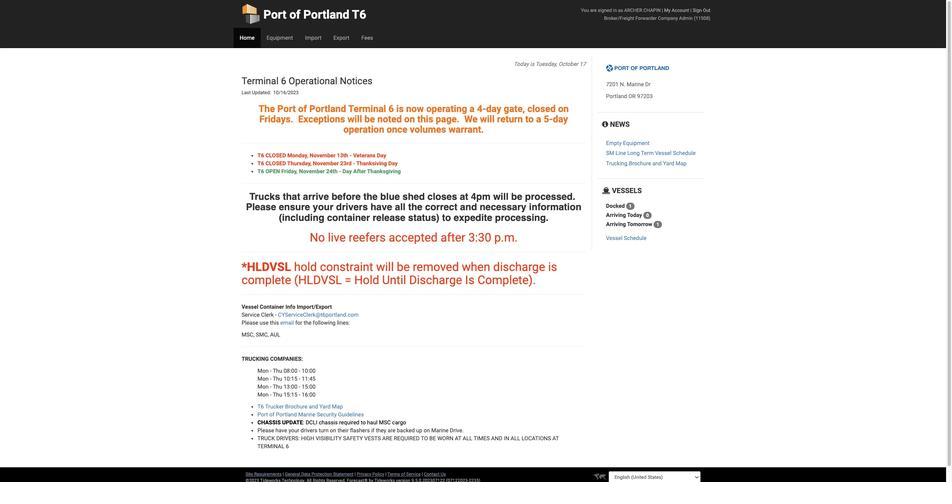 Task type: vqa. For each thing, say whether or not it's contained in the screenshot.
Sign Up » LINK
no



Task type: describe. For each thing, give the bounding box(es) containing it.
thanksiving
[[356, 160, 387, 166]]

- left 11:45
[[299, 376, 300, 382]]

be inside "trucks that arrive before the blue shed closes at 4pm will be processed. please ensure your drivers have all the correct and necessary information (including container release status) to expedite processing."
[[511, 191, 523, 202]]

lines:
[[337, 320, 350, 326]]

t6 inside the t6 trucker brochure and yard map port of portland marine security guidelines chassis update : dcli chassis required to haul msc cargo please have your drivers turn on their flashers if they are backed up on marine drive. truck drivers: high visibility safety vests are required to be worn at all times and in all locations at terminal 6
[[258, 403, 264, 410]]

docked 1 arriving today 0 arriving tomorrow 1
[[606, 203, 659, 227]]

| left my
[[662, 8, 663, 13]]

no
[[310, 231, 325, 244]]

sm line long term vessel schedule link
[[606, 150, 696, 156]]

signed
[[598, 8, 612, 13]]

container
[[327, 212, 370, 223]]

arrive
[[303, 191, 329, 202]]

vessel inside empty equipment sm line long term vessel schedule trucking brochure and yard map
[[655, 150, 672, 156]]

will inside "trucks that arrive before the blue shed closes at 4pm will be processed. please ensure your drivers have all the correct and necessary information (including container release status) to expedite processing."
[[493, 191, 509, 202]]

live
[[328, 231, 346, 244]]

13th
[[337, 152, 348, 158]]

your inside "trucks that arrive before the blue shed closes at 4pm will be processed. please ensure your drivers have all the correct and necessary information (including container release status) to expedite processing."
[[313, 202, 334, 213]]

| left contact
[[422, 472, 423, 477]]

of right terms
[[401, 472, 405, 477]]

of inside the t6 trucker brochure and yard map port of portland marine security guidelines chassis update : dcli chassis required to haul msc cargo please have your drivers turn on their flashers if they are backed up on marine drive. truck drivers: high visibility safety vests are required to be worn at all times and in all locations at terminal 6
[[269, 411, 275, 418]]

vessel for vessel container info import/export service clerk - cyserviceclerk@t6portland.com please use this email for the following lines:
[[242, 304, 258, 310]]

discharge
[[409, 273, 462, 287]]

port inside the port of portland terminal 6 is now operating a 4-day gate, closed on fridays.  exceptions will be noted on this page.  we will return to a 5-day operation once volumes warrant.
[[277, 103, 296, 114]]

- down trucking companies:
[[270, 368, 272, 374]]

0 vertical spatial today
[[514, 61, 529, 67]]

once
[[387, 124, 408, 135]]

(hldvsl
[[294, 273, 342, 287]]

info
[[286, 304, 295, 310]]

3 mon from the top
[[258, 384, 269, 390]]

97203
[[637, 93, 653, 99]]

on right up
[[424, 427, 430, 434]]

1 closed from the top
[[266, 152, 286, 158]]

equipment inside popup button
[[267, 35, 293, 41]]

this inside vessel container info import/export service clerk - cyserviceclerk@t6portland.com please use this email for the following lines:
[[270, 320, 279, 326]]

and inside the t6 trucker brochure and yard map port of portland marine security guidelines chassis update : dcli chassis required to haul msc cargo please have your drivers turn on their flashers if they are backed up on marine drive. truck drivers: high visibility safety vests are required to be worn at all times and in all locations at terminal 6
[[309, 403, 318, 410]]

will right we
[[480, 114, 495, 125]]

before
[[332, 191, 361, 202]]

empty equipment sm line long term vessel schedule trucking brochure and yard map
[[606, 140, 696, 166]]

17
[[580, 61, 586, 67]]

0 vertical spatial marine
[[627, 81, 644, 88]]

for
[[295, 320, 302, 326]]

of up equipment popup button at the top left
[[290, 8, 301, 21]]

flashers
[[350, 427, 370, 434]]

ensure
[[279, 202, 310, 213]]

mon - thu 08:00 - 10:00 mon - thu 10:15 - 11:45 mon - thu 13:00 - 15:00 mon - thu 15:15 - 16:00
[[258, 368, 316, 398]]

be inside hold constraint will be removed when discharge is complete (hldvsl = hold until discharge is complete).
[[397, 260, 410, 274]]

today inside docked 1 arriving today 0 arriving tomorrow 1
[[627, 212, 642, 218]]

1 horizontal spatial day
[[377, 152, 386, 158]]

please inside the t6 trucker brochure and yard map port of portland marine security guidelines chassis update : dcli chassis required to haul msc cargo please have your drivers turn on their flashers if they are backed up on marine drive. truck drivers: high visibility safety vests are required to be worn at all times and in all locations at terminal 6
[[258, 427, 274, 434]]

2 closed from the top
[[266, 160, 286, 166]]

after
[[353, 168, 366, 174]]

drive.
[[450, 427, 464, 434]]

on up visibility
[[330, 427, 336, 434]]

discharge
[[493, 260, 545, 274]]

their
[[338, 427, 349, 434]]

trucker
[[265, 403, 284, 410]]

1 thu from the top
[[273, 368, 282, 374]]

t6 trucker brochure and yard map link
[[258, 403, 343, 410]]

portland up import popup button
[[304, 8, 349, 21]]

shed
[[403, 191, 425, 202]]

site
[[246, 472, 253, 477]]

if
[[371, 427, 375, 434]]

blue
[[380, 191, 400, 202]]

be
[[429, 435, 436, 442]]

us
[[441, 472, 446, 477]]

requirements
[[254, 472, 282, 477]]

5-
[[544, 114, 553, 125]]

- left the 13:00
[[270, 384, 272, 390]]

0 vertical spatial port
[[264, 8, 287, 21]]

and
[[491, 435, 503, 442]]

1 all from the left
[[463, 435, 473, 442]]

your inside the t6 trucker brochure and yard map port of portland marine security guidelines chassis update : dcli chassis required to haul msc cargo please have your drivers turn on their flashers if they are backed up on marine drive. truck drivers: high visibility safety vests are required to be worn at all times and in all locations at terminal 6
[[289, 427, 299, 434]]

terminal inside terminal 6 operational notices last updated:  10/16/2023
[[242, 76, 279, 87]]

have inside "trucks that arrive before the blue shed closes at 4pm will be processed. please ensure your drivers have all the correct and necessary information (including container release status) to expedite processing."
[[371, 202, 392, 213]]

equipment button
[[261, 28, 299, 48]]

forwarder
[[636, 16, 657, 21]]

have inside the t6 trucker brochure and yard map port of portland marine security guidelines chassis update : dcli chassis required to haul msc cargo please have your drivers turn on their flashers if they are backed up on marine drive. truck drivers: high visibility safety vests are required to be worn at all times and in all locations at terminal 6
[[276, 427, 287, 434]]

please inside vessel container info import/export service clerk - cyserviceclerk@t6portland.com please use this email for the following lines:
[[242, 320, 258, 326]]

my account link
[[664, 8, 689, 13]]

- left 16:00
[[299, 391, 300, 398]]

operational
[[289, 76, 338, 87]]

vessel schedule
[[606, 235, 647, 241]]

| left general
[[283, 472, 284, 477]]

dr
[[645, 81, 651, 88]]

admin
[[679, 16, 693, 21]]

4 mon from the top
[[258, 391, 269, 398]]

1 horizontal spatial is
[[530, 61, 535, 67]]

this inside the port of portland terminal 6 is now operating a 4-day gate, closed on fridays.  exceptions will be noted on this page.  we will return to a 5-day operation once volumes warrant.
[[417, 114, 433, 125]]

company
[[658, 16, 678, 21]]

terminal inside the port of portland terminal 6 is now operating a 4-day gate, closed on fridays.  exceptions will be noted on this page.  we will return to a 5-day operation once volumes warrant.
[[348, 103, 386, 114]]

0 horizontal spatial a
[[470, 103, 475, 114]]

constraint
[[320, 260, 373, 274]]

will right exceptions
[[348, 114, 362, 125]]

cyserviceclerk@t6portland.com link
[[278, 312, 359, 318]]

- right 13th
[[350, 152, 352, 158]]

1 horizontal spatial day
[[553, 114, 568, 125]]

gate,
[[504, 103, 525, 114]]

to inside the port of portland terminal 6 is now operating a 4-day gate, closed on fridays.  exceptions will be noted on this page.  we will return to a 5-day operation once volumes warrant.
[[525, 114, 534, 125]]

- left 10:15
[[270, 376, 272, 382]]

2 horizontal spatial the
[[408, 202, 423, 213]]

7201 n. marine dr
[[606, 81, 651, 88]]

broker/freight
[[604, 16, 634, 21]]

will inside hold constraint will be removed when discharge is complete (hldvsl = hold until discharge is complete).
[[376, 260, 394, 274]]

drivers:
[[276, 435, 300, 442]]

1 horizontal spatial service
[[406, 472, 421, 477]]

processing.
[[495, 212, 549, 223]]

vests
[[364, 435, 381, 442]]

2 all from the left
[[511, 435, 520, 442]]

port of portland t6 image
[[606, 65, 670, 72]]

you
[[581, 8, 589, 13]]

1 horizontal spatial a
[[536, 114, 541, 125]]

import
[[305, 35, 322, 41]]

import/export
[[297, 304, 332, 310]]

chassis
[[258, 419, 281, 426]]

october
[[559, 61, 578, 67]]

smc,
[[256, 331, 269, 338]]

in
[[613, 8, 617, 13]]

- left 10:00
[[299, 368, 300, 374]]

10:15
[[284, 376, 298, 382]]

0 vertical spatial november
[[310, 152, 336, 158]]

tomorrow
[[627, 221, 653, 227]]

container
[[260, 304, 284, 310]]

0 horizontal spatial 1
[[629, 204, 632, 209]]

term
[[641, 150, 654, 156]]

cyserviceclerk@t6portland.com
[[278, 312, 359, 318]]

:
[[303, 419, 304, 426]]

10:00
[[302, 368, 316, 374]]

drivers inside "trucks that arrive before the blue shed closes at 4pm will be processed. please ensure your drivers have all the correct and necessary information (including container release status) to expedite processing."
[[336, 202, 368, 213]]

2 arriving from the top
[[606, 221, 626, 227]]

statement
[[333, 472, 354, 477]]

empty equipment link
[[606, 140, 650, 146]]

1 horizontal spatial the
[[363, 191, 378, 202]]

contact us link
[[424, 472, 446, 477]]

brochure inside empty equipment sm line long term vessel schedule trucking brochure and yard map
[[629, 160, 651, 166]]

08:00
[[284, 368, 298, 374]]

veterans
[[353, 152, 376, 158]]

equipment inside empty equipment sm line long term vessel schedule trucking brochure and yard map
[[623, 140, 650, 146]]

be inside the port of portland terminal 6 is now operating a 4-day gate, closed on fridays.  exceptions will be noted on this page.  we will return to a 5-day operation once volumes warrant.
[[365, 114, 375, 125]]

general
[[285, 472, 300, 477]]

docked
[[606, 203, 625, 209]]

required
[[339, 419, 360, 426]]

2 vertical spatial november
[[299, 168, 325, 174]]

general data protection statement link
[[285, 472, 354, 477]]

port of portland t6 link
[[242, 0, 366, 28]]

terms of service link
[[388, 472, 421, 477]]

hold
[[354, 273, 379, 287]]

2 horizontal spatial day
[[388, 160, 398, 166]]

- inside vessel container info import/export service clerk - cyserviceclerk@t6portland.com please use this email for the following lines:
[[275, 312, 277, 318]]

no live reefers accepted after 3:30 p.m.
[[310, 231, 518, 244]]

warrant.
[[449, 124, 484, 135]]

to inside the t6 trucker brochure and yard map port of portland marine security guidelines chassis update : dcli chassis required to haul msc cargo please have your drivers turn on their flashers if they are backed up on marine drive. truck drivers: high visibility safety vests are required to be worn at all times and in all locations at terminal 6
[[361, 419, 366, 426]]

release
[[373, 212, 406, 223]]

use
[[260, 320, 269, 326]]

- right 23rd
[[353, 160, 355, 166]]

yard inside the t6 trucker brochure and yard map port of portland marine security guidelines chassis update : dcli chassis required to haul msc cargo please have your drivers turn on their flashers if they are backed up on marine drive. truck drivers: high visibility safety vests are required to be worn at all times and in all locations at terminal 6
[[320, 403, 331, 410]]

sm
[[606, 150, 614, 156]]

0 horizontal spatial day
[[486, 103, 502, 114]]

aul
[[270, 331, 280, 338]]

6 inside the t6 trucker brochure and yard map port of portland marine security guidelines chassis update : dcli chassis required to haul msc cargo please have your drivers turn on their flashers if they are backed up on marine drive. truck drivers: high visibility safety vests are required to be worn at all times and in all locations at terminal 6
[[286, 443, 289, 450]]

trucking
[[242, 356, 269, 362]]

vessel container info import/export service clerk - cyserviceclerk@t6portland.com please use this email for the following lines:
[[242, 304, 359, 326]]

map inside empty equipment sm line long term vessel schedule trucking brochure and yard map
[[676, 160, 687, 166]]



Task type: locate. For each thing, give the bounding box(es) containing it.
0 horizontal spatial yard
[[320, 403, 331, 410]]

today left tuesday,
[[514, 61, 529, 67]]

a left 4-
[[470, 103, 475, 114]]

following
[[313, 320, 336, 326]]

yard up security
[[320, 403, 331, 410]]

0 horizontal spatial and
[[309, 403, 318, 410]]

security
[[317, 411, 337, 418]]

sign
[[693, 8, 702, 13]]

is right discharge
[[548, 260, 557, 274]]

1 vertical spatial closed
[[266, 160, 286, 166]]

24th
[[326, 168, 338, 174]]

high
[[301, 435, 314, 442]]

mon
[[258, 368, 269, 374], [258, 376, 269, 382], [258, 384, 269, 390], [258, 391, 269, 398]]

to
[[525, 114, 534, 125], [442, 212, 451, 223], [361, 419, 366, 426]]

1 mon from the top
[[258, 368, 269, 374]]

1 horizontal spatial and
[[460, 202, 477, 213]]

port
[[264, 8, 287, 21], [277, 103, 296, 114], [258, 411, 268, 418]]

on
[[558, 103, 569, 114], [404, 114, 415, 125], [330, 427, 336, 434], [424, 427, 430, 434]]

1 vertical spatial 1
[[657, 222, 659, 227]]

schedule right term
[[673, 150, 696, 156]]

to right "gate,"
[[525, 114, 534, 125]]

a
[[470, 103, 475, 114], [536, 114, 541, 125]]

2 vertical spatial day
[[343, 168, 352, 174]]

expedite
[[454, 212, 493, 223]]

portland
[[304, 8, 349, 21], [606, 93, 627, 99], [309, 103, 346, 114], [276, 411, 297, 418]]

vessel down docked 1 arriving today 0 arriving tomorrow 1 on the right of the page
[[606, 235, 623, 241]]

update
[[282, 419, 303, 426]]

0 vertical spatial day
[[377, 152, 386, 158]]

my
[[664, 8, 671, 13]]

we
[[464, 114, 478, 125]]

info circle image
[[602, 121, 608, 128]]

1 horizontal spatial map
[[676, 160, 687, 166]]

email link
[[280, 320, 294, 326]]

are inside you are signed in as archer chapin | my account | sign out broker/freight forwarder company admin (11508)
[[590, 8, 597, 13]]

6 up the 10/16/2023 in the top left of the page
[[281, 76, 286, 87]]

1 horizontal spatial this
[[417, 114, 433, 125]]

2 vertical spatial port
[[258, 411, 268, 418]]

to
[[421, 435, 428, 442]]

1 vertical spatial please
[[242, 320, 258, 326]]

vessel for vessel schedule
[[606, 235, 623, 241]]

2 vertical spatial marine
[[431, 427, 449, 434]]

and
[[653, 160, 662, 166], [460, 202, 477, 213], [309, 403, 318, 410]]

email
[[280, 320, 294, 326]]

0 horizontal spatial to
[[361, 419, 366, 426]]

11:45
[[302, 376, 316, 382]]

2 vertical spatial be
[[397, 260, 410, 274]]

1 right docked
[[629, 204, 632, 209]]

please inside "trucks that arrive before the blue shed closes at 4pm will be processed. please ensure your drivers have all the correct and necessary information (including container release status) to expedite processing."
[[246, 202, 276, 213]]

vessel left container
[[242, 304, 258, 310]]

your down the update
[[289, 427, 299, 434]]

notices
[[340, 76, 373, 87]]

1 vertical spatial equipment
[[623, 140, 650, 146]]

0 horizontal spatial terminal
[[242, 76, 279, 87]]

0 vertical spatial be
[[365, 114, 375, 125]]

marine up worn
[[431, 427, 449, 434]]

0 vertical spatial to
[[525, 114, 534, 125]]

will
[[348, 114, 362, 125], [480, 114, 495, 125], [493, 191, 509, 202], [376, 260, 394, 274]]

brochure down long
[[629, 160, 651, 166]]

worn
[[437, 435, 454, 442]]

6 inside the port of portland terminal 6 is now operating a 4-day gate, closed on fridays.  exceptions will be noted on this page.  we will return to a 5-day operation once volumes warrant.
[[389, 103, 394, 114]]

be down accepted
[[397, 260, 410, 274]]

0 vertical spatial please
[[246, 202, 276, 213]]

when
[[462, 260, 490, 274]]

all
[[395, 202, 406, 213]]

have left all
[[371, 202, 392, 213]]

trucking brochure and yard map link
[[606, 160, 687, 166]]

2 horizontal spatial be
[[511, 191, 523, 202]]

open
[[266, 168, 280, 174]]

equipment right home popup button
[[267, 35, 293, 41]]

day
[[377, 152, 386, 158], [388, 160, 398, 166], [343, 168, 352, 174]]

now
[[406, 103, 424, 114]]

vessel inside vessel container info import/export service clerk - cyserviceclerk@t6portland.com please use this email for the following lines:
[[242, 304, 258, 310]]

brochure inside the t6 trucker brochure and yard map port of portland marine security guidelines chassis update : dcli chassis required to haul msc cargo please have your drivers turn on their flashers if they are backed up on marine drive. truck drivers: high visibility safety vests are required to be worn at all times and in all locations at terminal 6
[[285, 403, 308, 410]]

1 horizontal spatial 1
[[657, 222, 659, 227]]

0 vertical spatial your
[[313, 202, 334, 213]]

thu down trucking companies:
[[273, 368, 282, 374]]

| left 'sign'
[[691, 8, 692, 13]]

0 horizontal spatial be
[[365, 114, 375, 125]]

schedule inside empty equipment sm line long term vessel schedule trucking brochure and yard map
[[673, 150, 696, 156]]

1 vertical spatial map
[[332, 403, 343, 410]]

map down sm line long term vessel schedule link
[[676, 160, 687, 166]]

1 horizontal spatial today
[[627, 212, 642, 218]]

the left blue
[[363, 191, 378, 202]]

0 horizontal spatial service
[[242, 312, 260, 318]]

marine up or
[[627, 81, 644, 88]]

0 horizontal spatial brochure
[[285, 403, 308, 410]]

to up after
[[442, 212, 451, 223]]

hold constraint will be removed when discharge is complete (hldvsl = hold until discharge is complete).
[[242, 260, 557, 287]]

drivers up high
[[301, 427, 317, 434]]

portland down terminal 6 operational notices last updated:  10/16/2023
[[309, 103, 346, 114]]

t6 left the monday,
[[258, 152, 264, 158]]

0 horizontal spatial this
[[270, 320, 279, 326]]

0 horizontal spatial map
[[332, 403, 343, 410]]

day down 23rd
[[343, 168, 352, 174]]

of down the 10/16/2023 in the top left of the page
[[298, 103, 307, 114]]

1 arriving from the top
[[606, 212, 626, 218]]

1 horizontal spatial at
[[553, 435, 559, 442]]

export
[[333, 35, 350, 41]]

empty
[[606, 140, 622, 146]]

service left contact
[[406, 472, 421, 477]]

marine up :
[[298, 411, 315, 418]]

and right correct
[[460, 202, 477, 213]]

at down the drive.
[[455, 435, 462, 442]]

7201
[[606, 81, 619, 88]]

trucks
[[249, 191, 280, 202]]

0 vertical spatial have
[[371, 202, 392, 213]]

portland inside the t6 trucker brochure and yard map port of portland marine security guidelines chassis update : dcli chassis required to haul msc cargo please have your drivers turn on their flashers if they are backed up on marine drive. truck drivers: high visibility safety vests are required to be worn at all times and in all locations at terminal 6
[[276, 411, 297, 418]]

on right noted
[[404, 114, 415, 125]]

0 vertical spatial and
[[653, 160, 662, 166]]

0 vertical spatial 6
[[281, 76, 286, 87]]

cargo
[[392, 419, 406, 426]]

archer
[[624, 8, 642, 13]]

1 horizontal spatial brochure
[[629, 160, 651, 166]]

portland up the update
[[276, 411, 297, 418]]

terminal
[[242, 76, 279, 87], [348, 103, 386, 114]]

2 horizontal spatial is
[[548, 260, 557, 274]]

is
[[465, 273, 475, 287]]

be up processing.
[[511, 191, 523, 202]]

1 vertical spatial to
[[442, 212, 451, 223]]

at right locations
[[553, 435, 559, 442]]

on right 5-
[[558, 103, 569, 114]]

will right 4pm
[[493, 191, 509, 202]]

a left 5-
[[536, 114, 541, 125]]

0 horizontal spatial day
[[343, 168, 352, 174]]

2 vertical spatial and
[[309, 403, 318, 410]]

arriving up vessel schedule link
[[606, 221, 626, 227]]

15:00
[[302, 384, 316, 390]]

- left 15:00
[[299, 384, 300, 390]]

this right use
[[270, 320, 279, 326]]

are up are
[[388, 427, 396, 434]]

t6 left open
[[258, 168, 264, 174]]

0 horizontal spatial today
[[514, 61, 529, 67]]

- right the 24th
[[339, 168, 341, 174]]

0 horizontal spatial is
[[396, 103, 404, 114]]

port of portland t6
[[264, 8, 366, 21]]

0 horizontal spatial at
[[455, 435, 462, 442]]

data
[[301, 472, 310, 477]]

0 vertical spatial is
[[530, 61, 535, 67]]

1 horizontal spatial marine
[[431, 427, 449, 434]]

t6 up trucks
[[258, 160, 264, 166]]

2 thu from the top
[[273, 376, 282, 382]]

drivers up live
[[336, 202, 368, 213]]

1 vertical spatial drivers
[[301, 427, 317, 434]]

6
[[281, 76, 286, 87], [389, 103, 394, 114], [286, 443, 289, 450]]

1 at from the left
[[455, 435, 462, 442]]

day up thanksiving
[[377, 152, 386, 158]]

1 vertical spatial 6
[[389, 103, 394, 114]]

terminal up operation
[[348, 103, 386, 114]]

0 horizontal spatial marine
[[298, 411, 315, 418]]

0 horizontal spatial have
[[276, 427, 287, 434]]

0 horizontal spatial all
[[463, 435, 473, 442]]

portland inside the port of portland terminal 6 is now operating a 4-day gate, closed on fridays.  exceptions will be noted on this page.  we will return to a 5-day operation once volumes warrant.
[[309, 103, 346, 114]]

of down trucker
[[269, 411, 275, 418]]

0 vertical spatial brochure
[[629, 160, 651, 166]]

clerk
[[261, 312, 274, 318]]

are right you
[[590, 8, 597, 13]]

times
[[474, 435, 490, 442]]

is left tuesday,
[[530, 61, 535, 67]]

2 vertical spatial please
[[258, 427, 274, 434]]

0 vertical spatial equipment
[[267, 35, 293, 41]]

the inside vessel container info import/export service clerk - cyserviceclerk@t6portland.com please use this email for the following lines:
[[304, 320, 312, 326]]

yard down sm line long term vessel schedule link
[[663, 160, 674, 166]]

line
[[616, 150, 626, 156]]

1 vertical spatial terminal
[[348, 103, 386, 114]]

all right 'in'
[[511, 435, 520, 442]]

0 vertical spatial 1
[[629, 204, 632, 209]]

0 vertical spatial drivers
[[336, 202, 368, 213]]

map inside the t6 trucker brochure and yard map port of portland marine security guidelines chassis update : dcli chassis required to haul msc cargo please have your drivers turn on their flashers if they are backed up on marine drive. truck drivers: high visibility safety vests are required to be worn at all times and in all locations at terminal 6
[[332, 403, 343, 410]]

1 vertical spatial and
[[460, 202, 477, 213]]

6 up once
[[389, 103, 394, 114]]

marine
[[627, 81, 644, 88], [298, 411, 315, 418], [431, 427, 449, 434]]

thu
[[273, 368, 282, 374], [273, 376, 282, 382], [273, 384, 282, 390], [273, 391, 282, 398]]

0 vertical spatial terminal
[[242, 76, 279, 87]]

0 vertical spatial this
[[417, 114, 433, 125]]

vessel right term
[[655, 150, 672, 156]]

1 vertical spatial november
[[313, 160, 339, 166]]

to up flashers on the bottom of the page
[[361, 419, 366, 426]]

0 vertical spatial map
[[676, 160, 687, 166]]

yard inside empty equipment sm line long term vessel schedule trucking brochure and yard map
[[663, 160, 674, 166]]

map up security
[[332, 403, 343, 410]]

long
[[628, 150, 640, 156]]

1 horizontal spatial equipment
[[623, 140, 650, 146]]

all down the drive.
[[463, 435, 473, 442]]

0 horizontal spatial schedule
[[624, 235, 647, 241]]

t6
[[352, 8, 366, 21], [258, 152, 264, 158], [258, 160, 264, 166], [258, 168, 264, 174], [258, 403, 264, 410]]

and up port of portland marine security guidelines link
[[309, 403, 318, 410]]

2 at from the left
[[553, 435, 559, 442]]

drivers inside the t6 trucker brochure and yard map port of portland marine security guidelines chassis update : dcli chassis required to haul msc cargo please have your drivers turn on their flashers if they are backed up on marine drive. truck drivers: high visibility safety vests are required to be worn at all times and in all locations at terminal 6
[[301, 427, 317, 434]]

0 horizontal spatial are
[[388, 427, 396, 434]]

0 vertical spatial yard
[[663, 160, 674, 166]]

chapin
[[644, 8, 661, 13]]

1 horizontal spatial schedule
[[673, 150, 696, 156]]

you are signed in as archer chapin | my account | sign out broker/freight forwarder company admin (11508)
[[581, 8, 711, 21]]

required
[[394, 435, 420, 442]]

1
[[629, 204, 632, 209], [657, 222, 659, 227]]

t6 up fees popup button
[[352, 8, 366, 21]]

0 horizontal spatial vessel
[[242, 304, 258, 310]]

1 vertical spatial day
[[388, 160, 398, 166]]

brochure
[[629, 160, 651, 166], [285, 403, 308, 410]]

port of portland marine security guidelines link
[[258, 411, 364, 418]]

1 vertical spatial service
[[406, 472, 421, 477]]

1 vertical spatial are
[[388, 427, 396, 434]]

0
[[646, 213, 649, 218]]

and inside "trucks that arrive before the blue shed closes at 4pm will be processed. please ensure your drivers have all the correct and necessary information (including container release status) to expedite processing."
[[460, 202, 477, 213]]

import button
[[299, 28, 328, 48]]

the right for
[[304, 320, 312, 326]]

is inside the port of portland terminal 6 is now operating a 4-day gate, closed on fridays.  exceptions will be noted on this page.  we will return to a 5-day operation once volumes warrant.
[[396, 103, 404, 114]]

vessel schedule link
[[606, 235, 647, 241]]

brochure down 15:15
[[285, 403, 308, 410]]

arriving
[[606, 212, 626, 218], [606, 221, 626, 227]]

t6 closed monday, november 13th - veterans day t6 closed thursday, november 23rd - thanksiving day t6 open friday, november 24th - day after thanksgiving
[[258, 152, 401, 174]]

1 vertical spatial today
[[627, 212, 642, 218]]

please
[[246, 202, 276, 213], [242, 320, 258, 326], [258, 427, 274, 434]]

this right once
[[417, 114, 433, 125]]

- up trucker
[[270, 391, 272, 398]]

1 vertical spatial have
[[276, 427, 287, 434]]

1 horizontal spatial yard
[[663, 160, 674, 166]]

please left that
[[246, 202, 276, 213]]

t6 left trucker
[[258, 403, 264, 410]]

| right policy
[[385, 472, 387, 477]]

and inside empty equipment sm line long term vessel schedule trucking brochure and yard map
[[653, 160, 662, 166]]

hold
[[294, 260, 317, 274]]

protection
[[312, 472, 332, 477]]

of inside the port of portland terminal 6 is now operating a 4-day gate, closed on fridays.  exceptions will be noted on this page.  we will return to a 5-day operation once volumes warrant.
[[298, 103, 307, 114]]

1 vertical spatial this
[[270, 320, 279, 326]]

is inside hold constraint will be removed when discharge is complete (hldvsl = hold until discharge is complete).
[[548, 260, 557, 274]]

4 thu from the top
[[273, 391, 282, 398]]

closes
[[428, 191, 457, 202]]

service inside vessel container info import/export service clerk - cyserviceclerk@t6portland.com please use this email for the following lines:
[[242, 312, 260, 318]]

2 vertical spatial is
[[548, 260, 557, 274]]

policy
[[372, 472, 384, 477]]

trucks that arrive before the blue shed closes at 4pm will be processed. please ensure your drivers have all the correct and necessary information (including container release status) to expedite processing.
[[246, 191, 582, 223]]

6 inside terminal 6 operational notices last updated:  10/16/2023
[[281, 76, 286, 87]]

2 mon from the top
[[258, 376, 269, 382]]

1 vertical spatial marine
[[298, 411, 315, 418]]

contact
[[424, 472, 440, 477]]

that
[[283, 191, 300, 202]]

map
[[676, 160, 687, 166], [332, 403, 343, 410]]

1 horizontal spatial have
[[371, 202, 392, 213]]

please up msc,
[[242, 320, 258, 326]]

last
[[242, 90, 251, 96]]

the
[[259, 103, 275, 114]]

equipment up long
[[623, 140, 650, 146]]

day
[[486, 103, 502, 114], [553, 114, 568, 125]]

p.m.
[[494, 231, 518, 244]]

1 vertical spatial schedule
[[624, 235, 647, 241]]

as
[[618, 8, 623, 13]]

the right all
[[408, 202, 423, 213]]

| left privacy
[[355, 472, 356, 477]]

are inside the t6 trucker brochure and yard map port of portland marine security guidelines chassis update : dcli chassis required to haul msc cargo please have your drivers turn on their flashers if they are backed up on marine drive. truck drivers: high visibility safety vests are required to be worn at all times and in all locations at terminal 6
[[388, 427, 396, 434]]

news
[[608, 120, 630, 129]]

sign out link
[[693, 8, 711, 13]]

truck
[[258, 435, 275, 442]]

0 horizontal spatial drivers
[[301, 427, 317, 434]]

0 vertical spatial schedule
[[673, 150, 696, 156]]

3 thu from the top
[[273, 384, 282, 390]]

have up drivers:
[[276, 427, 287, 434]]

please up truck
[[258, 427, 274, 434]]

port inside the t6 trucker brochure and yard map port of portland marine security guidelines chassis update : dcli chassis required to haul msc cargo please have your drivers turn on their flashers if they are backed up on marine drive. truck drivers: high visibility safety vests are required to be worn at all times and in all locations at terminal 6
[[258, 411, 268, 418]]

1 vertical spatial vessel
[[606, 235, 623, 241]]

(11508)
[[694, 16, 711, 21]]

1 right tomorrow
[[657, 222, 659, 227]]

0 vertical spatial vessel
[[655, 150, 672, 156]]

thu up trucker
[[273, 391, 282, 398]]

1 vertical spatial port
[[277, 103, 296, 114]]

until
[[382, 273, 406, 287]]

accepted
[[389, 231, 438, 244]]

2 horizontal spatial vessel
[[655, 150, 672, 156]]

2 vertical spatial 6
[[286, 443, 289, 450]]

1 horizontal spatial all
[[511, 435, 520, 442]]

port down the 10/16/2023 in the top left of the page
[[277, 103, 296, 114]]

1 vertical spatial is
[[396, 103, 404, 114]]

complete).
[[478, 273, 536, 287]]

your right ensure in the top of the page
[[313, 202, 334, 213]]

to inside "trucks that arrive before the blue shed closes at 4pm will be processed. please ensure your drivers have all the correct and necessary information (including container release status) to expedite processing."
[[442, 212, 451, 223]]

ship image
[[602, 187, 610, 194]]

today up tomorrow
[[627, 212, 642, 218]]

necessary
[[480, 202, 527, 213]]

day up thanksgiving
[[388, 160, 398, 166]]

portland down 7201
[[606, 93, 627, 99]]

port up equipment popup button at the top left
[[264, 8, 287, 21]]

1 horizontal spatial be
[[397, 260, 410, 274]]

thu left the 13:00
[[273, 384, 282, 390]]

2 horizontal spatial and
[[653, 160, 662, 166]]

0 horizontal spatial the
[[304, 320, 312, 326]]

and down sm line long term vessel schedule link
[[653, 160, 662, 166]]

operation
[[344, 124, 384, 135]]



